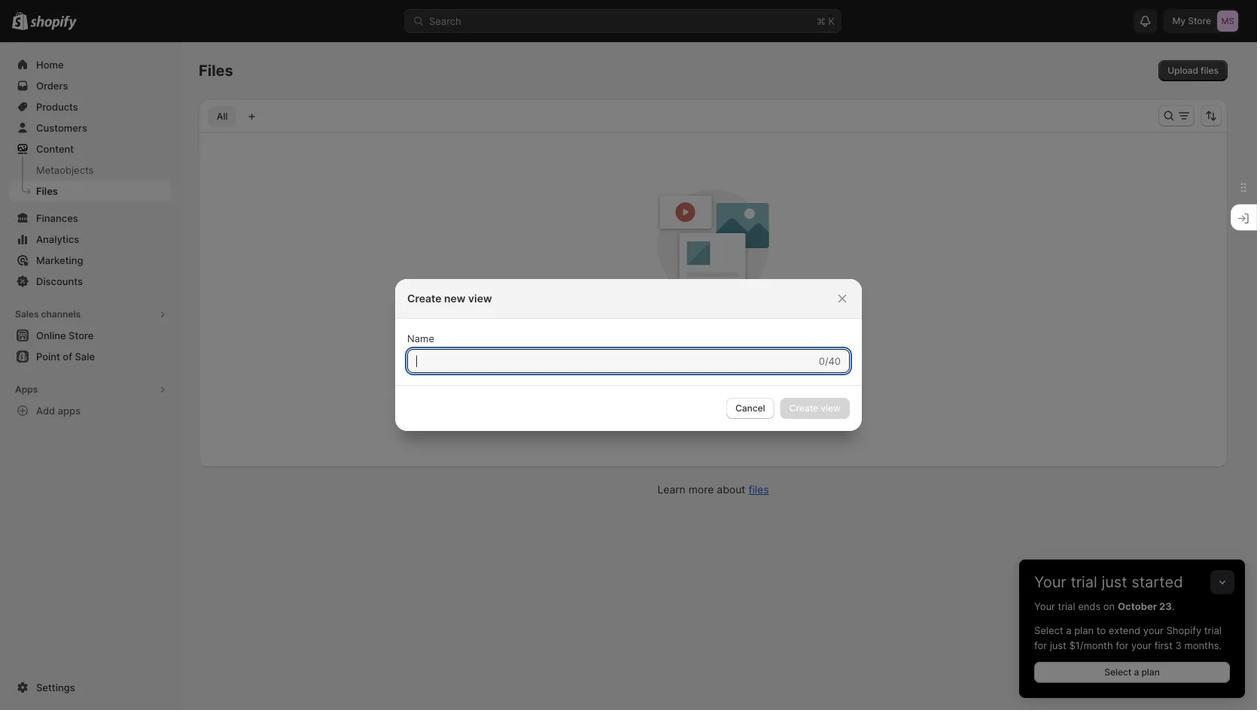 Task type: describe. For each thing, give the bounding box(es) containing it.
add apps button
[[9, 400, 172, 422]]

metaobjects
[[36, 164, 94, 176]]

discounts
[[36, 275, 83, 287]]

plan for select a plan to extend your shopify trial for just $1/month for your first 3 months.
[[1074, 625, 1094, 636]]

be
[[644, 350, 655, 361]]

upload for leftmost upload files button
[[688, 379, 718, 390]]

files link
[[748, 484, 769, 496]]

metaobjects link
[[9, 160, 172, 181]]

trial for just
[[1071, 573, 1097, 592]]

select a plan
[[1104, 667, 1160, 678]]

search
[[429, 15, 461, 27]]

just inside 'dropdown button'
[[1102, 573, 1127, 592]]

learn
[[657, 484, 686, 496]]

your for your trial ends on october 23 .
[[1034, 601, 1055, 612]]

2 vertical spatial files
[[604, 350, 624, 361]]

upload and manage your files
[[638, 332, 789, 344]]

more
[[688, 484, 714, 496]]

23
[[1159, 601, 1172, 612]]

shopify image
[[30, 15, 77, 30]]

months.
[[1184, 640, 1222, 651]]

add
[[36, 405, 55, 417]]

sales channels button
[[9, 304, 172, 325]]

apps
[[58, 405, 81, 417]]

0 vertical spatial files
[[199, 61, 233, 80]]

0 horizontal spatial upload files button
[[679, 374, 748, 395]]

extend
[[1109, 625, 1140, 636]]

2 vertical spatial your
[[1131, 640, 1152, 651]]

0 vertical spatial upload files button
[[1159, 60, 1228, 81]]

2 for from the left
[[1116, 640, 1129, 651]]

a for select a plan
[[1134, 667, 1139, 678]]

1 for from the left
[[1034, 640, 1047, 651]]

your trial just started element
[[1019, 599, 1245, 699]]

3
[[1175, 640, 1182, 651]]

manage
[[698, 332, 739, 344]]

upload for the top upload files button
[[1168, 65, 1198, 76]]

cancel
[[735, 403, 765, 414]]

name
[[407, 333, 434, 344]]

0 vertical spatial and
[[676, 332, 696, 344]]

⌘
[[817, 15, 826, 27]]

select a plan to extend your shopify trial for just $1/month for your first 3 months.
[[1034, 625, 1222, 651]]

shopify
[[1166, 625, 1201, 636]]

can
[[626, 350, 642, 361]]

0 horizontal spatial upload
[[638, 332, 674, 344]]

october
[[1118, 601, 1157, 612]]

select for select a plan to extend your shopify trial for just $1/month for your first 3 months.
[[1034, 625, 1063, 636]]

home link
[[9, 54, 172, 75]]

about
[[717, 484, 746, 496]]



Task type: vqa. For each thing, say whether or not it's contained in the screenshot.
right just
yes



Task type: locate. For each thing, give the bounding box(es) containing it.
1 horizontal spatial select
[[1104, 667, 1132, 678]]

trial left ends
[[1058, 601, 1075, 612]]

0 vertical spatial select
[[1034, 625, 1063, 636]]

a
[[1066, 625, 1071, 636], [1134, 667, 1139, 678]]

0 vertical spatial plan
[[1074, 625, 1094, 636]]

files down metaobjects
[[36, 185, 58, 197]]

view
[[468, 292, 492, 305]]

files
[[199, 61, 233, 80], [36, 185, 58, 197], [604, 350, 624, 361]]

for down extend
[[1116, 640, 1129, 651]]

0 vertical spatial upload
[[1168, 65, 1198, 76]]

select inside "link"
[[1104, 667, 1132, 678]]

1 horizontal spatial upload files button
[[1159, 60, 1228, 81]]

all
[[217, 111, 228, 122]]

0 horizontal spatial select
[[1034, 625, 1063, 636]]

just
[[1102, 573, 1127, 592], [1050, 640, 1066, 651]]

trial inside 'dropdown button'
[[1071, 573, 1097, 592]]

1 vertical spatial plan
[[1141, 667, 1160, 678]]

1 horizontal spatial and
[[779, 350, 795, 361]]

k
[[828, 15, 835, 27]]

images,
[[658, 350, 691, 361]]

1 horizontal spatial plan
[[1141, 667, 1160, 678]]

1 horizontal spatial files
[[199, 61, 233, 80]]

trial up "months."
[[1204, 625, 1222, 636]]

files left can
[[604, 350, 624, 361]]

2 your from the top
[[1034, 601, 1055, 612]]

0 horizontal spatial upload files
[[688, 379, 739, 390]]

first
[[1154, 640, 1173, 651]]

1 vertical spatial a
[[1134, 667, 1139, 678]]

new
[[444, 292, 466, 305]]

plan inside "select a plan to extend your shopify trial for just $1/month for your first 3 months."
[[1074, 625, 1094, 636]]

0 vertical spatial a
[[1066, 625, 1071, 636]]

create new view dialog
[[0, 279, 1257, 431]]

and up images,
[[676, 332, 696, 344]]

1 vertical spatial trial
[[1058, 601, 1075, 612]]

sales channels
[[15, 309, 81, 320]]

1 horizontal spatial a
[[1134, 667, 1139, 678]]

on
[[1103, 601, 1115, 612]]

upload files for leftmost upload files button
[[688, 379, 739, 390]]

1 horizontal spatial for
[[1116, 640, 1129, 651]]

a inside "select a plan to extend your shopify trial for just $1/month for your first 3 months."
[[1066, 625, 1071, 636]]

your
[[742, 332, 765, 344], [1143, 625, 1164, 636], [1131, 640, 1152, 651]]

plan
[[1074, 625, 1094, 636], [1141, 667, 1160, 678]]

files up "all"
[[199, 61, 233, 80]]

trial inside "select a plan to extend your shopify trial for just $1/month for your first 3 months."
[[1204, 625, 1222, 636]]

select left to
[[1034, 625, 1063, 636]]

your left 'first'
[[1131, 640, 1152, 651]]

0 vertical spatial just
[[1102, 573, 1127, 592]]

discounts link
[[9, 271, 172, 292]]

more.
[[798, 350, 822, 361]]

upload files
[[1168, 65, 1219, 76], [688, 379, 739, 390]]

settings
[[36, 682, 75, 694]]

plan up $1/month
[[1074, 625, 1094, 636]]

plan inside "link"
[[1141, 667, 1160, 678]]

started
[[1131, 573, 1183, 592]]

upload files button
[[1159, 60, 1228, 81], [679, 374, 748, 395]]

⌘ k
[[817, 15, 835, 27]]

your up your trial ends on october 23 .
[[1034, 573, 1066, 592]]

0 vertical spatial your
[[742, 332, 765, 344]]

1 vertical spatial upload files
[[688, 379, 739, 390]]

trial for ends
[[1058, 601, 1075, 612]]

0 horizontal spatial plan
[[1074, 625, 1094, 636]]

select down "select a plan to extend your shopify trial for just $1/month for your first 3 months."
[[1104, 667, 1132, 678]]

a up $1/month
[[1066, 625, 1071, 636]]

ends
[[1078, 601, 1101, 612]]

all button
[[208, 106, 237, 127]]

1 vertical spatial just
[[1050, 640, 1066, 651]]

settings link
[[9, 677, 172, 699]]

0 horizontal spatial and
[[676, 332, 696, 344]]

trial up ends
[[1071, 573, 1097, 592]]

your
[[1034, 573, 1066, 592], [1034, 601, 1055, 612]]

select
[[1034, 625, 1063, 636], [1104, 667, 1132, 678]]

a for select a plan to extend your shopify trial for just $1/month for your first 3 months.
[[1066, 625, 1071, 636]]

and
[[676, 332, 696, 344], [779, 350, 795, 361]]

upload files for the top upload files button
[[1168, 65, 1219, 76]]

your left ends
[[1034, 601, 1055, 612]]

0 vertical spatial trial
[[1071, 573, 1097, 592]]

your trial just started button
[[1019, 560, 1245, 592]]

plan for select a plan
[[1141, 667, 1160, 678]]

for left $1/month
[[1034, 640, 1047, 651]]

just up on
[[1102, 573, 1127, 592]]

plan down 'first'
[[1141, 667, 1160, 678]]

files
[[1201, 65, 1219, 76], [767, 332, 789, 344], [721, 379, 739, 390], [748, 484, 769, 496]]

select a plan link
[[1034, 662, 1230, 683]]

trial
[[1071, 573, 1097, 592], [1058, 601, 1075, 612], [1204, 625, 1222, 636]]

.
[[1172, 601, 1174, 612]]

create new view
[[407, 292, 492, 305]]

your up 'first'
[[1143, 625, 1164, 636]]

for
[[1034, 640, 1047, 651], [1116, 640, 1129, 651]]

2 vertical spatial upload
[[688, 379, 718, 390]]

select inside "select a plan to extend your shopify trial for just $1/month for your first 3 months."
[[1034, 625, 1063, 636]]

1 vertical spatial your
[[1143, 625, 1164, 636]]

content
[[36, 143, 74, 155]]

channels
[[41, 309, 81, 320]]

learn more about files
[[657, 484, 769, 496]]

a down "select a plan to extend your shopify trial for just $1/month for your first 3 months."
[[1134, 667, 1139, 678]]

1 your from the top
[[1034, 573, 1066, 592]]

Name text field
[[407, 349, 816, 373]]

0 horizontal spatial files
[[36, 185, 58, 197]]

just inside "select a plan to extend your shopify trial for just $1/month for your first 3 months."
[[1050, 640, 1066, 651]]

1 vertical spatial upload
[[638, 332, 674, 344]]

sales
[[15, 309, 39, 320]]

apps
[[15, 384, 38, 395]]

1 horizontal spatial just
[[1102, 573, 1127, 592]]

1 horizontal spatial upload files
[[1168, 65, 1219, 76]]

create
[[407, 292, 441, 305]]

2 horizontal spatial files
[[604, 350, 624, 361]]

apps button
[[9, 379, 172, 400]]

videos,
[[693, 350, 724, 361]]

2 vertical spatial trial
[[1204, 625, 1222, 636]]

to
[[1097, 625, 1106, 636]]

1 horizontal spatial upload
[[688, 379, 718, 390]]

your for your trial just started
[[1034, 573, 1066, 592]]

$1/month
[[1069, 640, 1113, 651]]

files link
[[9, 181, 172, 202]]

add apps
[[36, 405, 81, 417]]

select for select a plan
[[1104, 667, 1132, 678]]

2 horizontal spatial upload
[[1168, 65, 1198, 76]]

0 horizontal spatial just
[[1050, 640, 1066, 651]]

cancel button
[[726, 398, 774, 419]]

content link
[[9, 138, 172, 160]]

1 vertical spatial and
[[779, 350, 795, 361]]

1 vertical spatial upload files button
[[679, 374, 748, 395]]

1 vertical spatial files
[[36, 185, 58, 197]]

your up documents,
[[742, 332, 765, 344]]

just left $1/month
[[1050, 640, 1066, 651]]

your inside 'dropdown button'
[[1034, 573, 1066, 592]]

your trial just started
[[1034, 573, 1183, 592]]

1 vertical spatial your
[[1034, 601, 1055, 612]]

0 vertical spatial your
[[1034, 573, 1066, 592]]

documents,
[[727, 350, 777, 361]]

upload
[[1168, 65, 1198, 76], [638, 332, 674, 344], [688, 379, 718, 390]]

files can be images, videos, documents, and more.
[[604, 350, 822, 361]]

0 horizontal spatial for
[[1034, 640, 1047, 651]]

a inside "link"
[[1134, 667, 1139, 678]]

0 horizontal spatial a
[[1066, 625, 1071, 636]]

and left more.
[[779, 350, 795, 361]]

1 vertical spatial select
[[1104, 667, 1132, 678]]

home
[[36, 59, 64, 70]]

0 vertical spatial upload files
[[1168, 65, 1219, 76]]

your trial ends on october 23 .
[[1034, 601, 1174, 612]]



